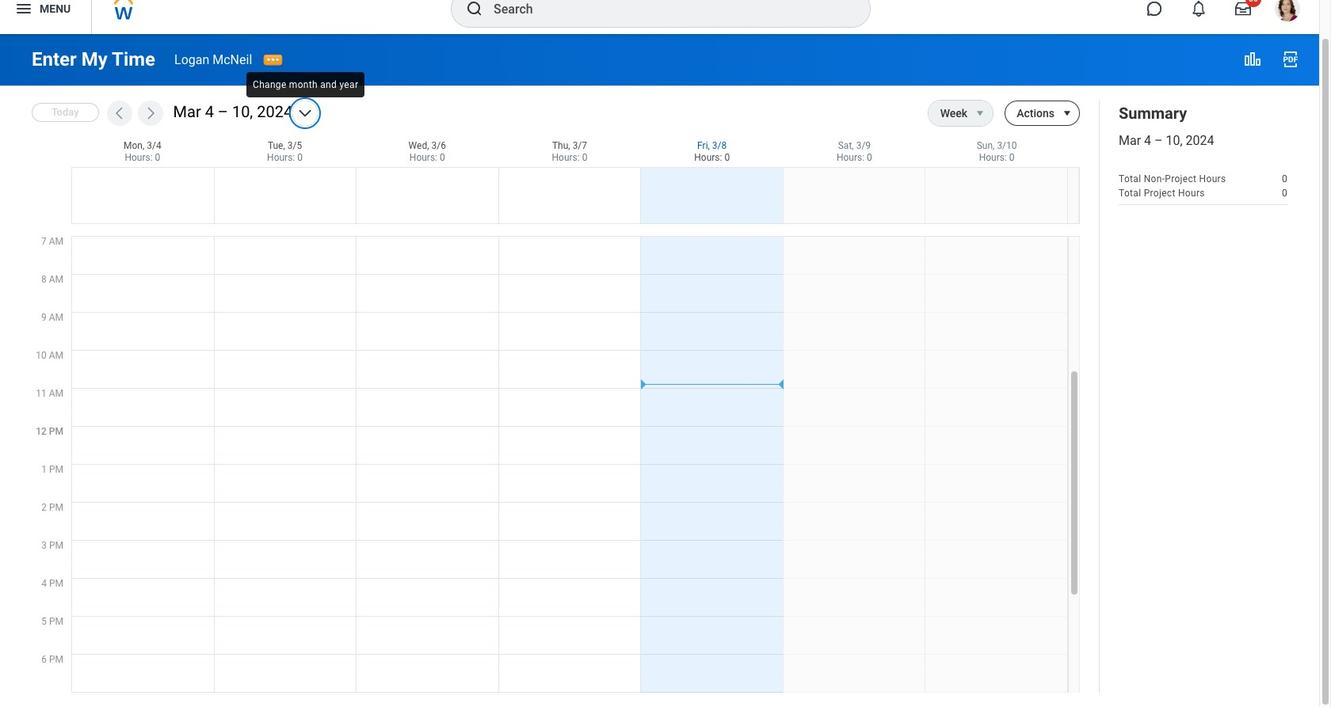 Task type: describe. For each thing, give the bounding box(es) containing it.
am for 8 am
[[49, 274, 63, 285]]

12
[[36, 426, 47, 437]]

today button
[[32, 103, 99, 122]]

6 pm
[[41, 655, 63, 666]]

sat, 3/9
[[838, 140, 871, 151]]

enter my time main content
[[0, 34, 1319, 708]]

sun,
[[977, 140, 995, 151]]

search image
[[465, 0, 484, 18]]

month
[[289, 79, 318, 90]]

mon,
[[124, 140, 144, 151]]

logan mcneil
[[174, 52, 252, 67]]

8
[[41, 274, 47, 285]]

non-
[[1144, 174, 1165, 185]]

4 pm
[[41, 578, 63, 590]]

notifications large image
[[1191, 1, 1207, 17]]

3/7
[[573, 140, 587, 151]]

pm for 4 pm
[[49, 578, 63, 590]]

3/5
[[287, 140, 302, 151]]

today
[[52, 106, 79, 118]]

12 pm
[[36, 426, 63, 437]]

4 hours: 0 from the left
[[552, 152, 588, 163]]

justify image
[[14, 0, 33, 18]]

change
[[253, 79, 287, 90]]

9
[[41, 312, 47, 323]]

1 vertical spatial hours
[[1178, 188, 1205, 199]]

11 am
[[36, 388, 63, 399]]

tue,
[[268, 140, 285, 151]]

my
[[81, 48, 108, 71]]

3 pm
[[41, 540, 63, 552]]

fri,
[[697, 140, 710, 151]]

6 hours: 0 from the left
[[837, 152, 872, 163]]

1 pm
[[41, 464, 63, 475]]

Search Workday  search field
[[494, 0, 838, 26]]

9 am
[[41, 312, 63, 323]]

6 hours: from the left
[[837, 152, 865, 163]]

5
[[41, 617, 47, 628]]

1 horizontal spatial 10,
[[1166, 133, 1183, 148]]

change month and year
[[253, 79, 358, 90]]

2 pm
[[41, 502, 63, 514]]

total project hours
[[1119, 188, 1205, 199]]

0 horizontal spatial 2024
[[257, 102, 293, 121]]

0 vertical spatial –
[[218, 102, 228, 121]]

time
[[112, 48, 155, 71]]

fri, 3/8
[[697, 140, 727, 151]]

pm for 12 pm
[[49, 426, 63, 437]]

profile logan mcneil image
[[1275, 0, 1300, 25]]

3 hours: from the left
[[410, 152, 437, 163]]

0 vertical spatial hours
[[1199, 174, 1226, 185]]

4 hours: from the left
[[552, 152, 580, 163]]

7 am
[[41, 236, 63, 247]]

0 horizontal spatial 10,
[[232, 102, 253, 121]]

caret down image
[[1058, 107, 1077, 120]]

caret down image
[[971, 107, 990, 120]]

menu button
[[0, 0, 91, 34]]

pm for 1 pm
[[49, 464, 63, 475]]

am for 9 am
[[49, 312, 63, 323]]

7 hours: from the left
[[979, 152, 1007, 163]]

actions
[[1017, 107, 1055, 120]]

inbox large image
[[1235, 1, 1251, 17]]

3/10
[[997, 140, 1017, 151]]

10
[[36, 350, 47, 361]]



Task type: vqa. For each thing, say whether or not it's contained in the screenshot.


Task type: locate. For each thing, give the bounding box(es) containing it.
total left non-
[[1119, 174, 1141, 185]]

4 down summary
[[1144, 133, 1151, 148]]

4 down logan mcneil
[[205, 102, 214, 121]]

hours: 0 down fri, 3/8
[[694, 152, 730, 163]]

hours: 0 down wed, 3/6
[[410, 152, 445, 163]]

0 vertical spatial mar
[[173, 102, 201, 121]]

hours: 0 down sat, 3/9
[[837, 152, 872, 163]]

chevron down image
[[297, 105, 313, 121]]

actions button
[[1005, 101, 1055, 126]]

1 hours: from the left
[[125, 152, 153, 163]]

1 horizontal spatial –
[[1155, 133, 1163, 148]]

pm right 5
[[49, 617, 63, 628]]

hours: 0
[[125, 152, 160, 163], [267, 152, 303, 163], [410, 152, 445, 163], [552, 152, 588, 163], [694, 152, 730, 163], [837, 152, 872, 163], [979, 152, 1015, 163]]

4 am from the top
[[49, 350, 63, 361]]

3/9
[[856, 140, 871, 151]]

1 vertical spatial project
[[1144, 188, 1176, 199]]

mar 4 – 10, 2024 down change
[[173, 102, 293, 121]]

enter my time
[[32, 48, 155, 71]]

project
[[1165, 174, 1197, 185], [1144, 188, 1176, 199]]

total
[[1119, 174, 1141, 185], [1119, 188, 1141, 199]]

10,
[[232, 102, 253, 121], [1166, 133, 1183, 148]]

8 am
[[41, 274, 63, 285]]

1 vertical spatial 2024
[[1186, 133, 1214, 148]]

total for total project hours
[[1119, 188, 1141, 199]]

thu, 3/7
[[552, 140, 587, 151]]

hours: 0 down "sun, 3/10"
[[979, 152, 1015, 163]]

0 horizontal spatial 4
[[41, 578, 47, 590]]

5 am from the top
[[49, 388, 63, 399]]

project up total project hours
[[1165, 174, 1197, 185]]

week button
[[928, 101, 968, 126]]

6
[[41, 655, 47, 666]]

4 down 3 on the bottom left
[[41, 578, 47, 590]]

mar
[[173, 102, 201, 121], [1119, 133, 1141, 148]]

2 hours: 0 from the left
[[267, 152, 303, 163]]

hours: down "tue, 3/5"
[[267, 152, 295, 163]]

2024 down change
[[257, 102, 293, 121]]

0 vertical spatial 4
[[205, 102, 214, 121]]

hours: down fri, 3/8
[[694, 152, 722, 163]]

3 pm from the top
[[49, 502, 63, 514]]

1 vertical spatial 10,
[[1166, 133, 1183, 148]]

pm for 3 pm
[[49, 540, 63, 552]]

chevron left image
[[111, 105, 127, 121]]

chevron right image
[[142, 105, 158, 121]]

total down total non-project hours
[[1119, 188, 1141, 199]]

3 hours: 0 from the left
[[410, 152, 445, 163]]

and
[[320, 79, 337, 90]]

mar 4 – 10, 2024
[[173, 102, 293, 121], [1119, 133, 1214, 148]]

enter
[[32, 48, 77, 71]]

hours: down sat, 3/9
[[837, 152, 865, 163]]

pm right "6"
[[49, 655, 63, 666]]

5 hours: from the left
[[694, 152, 722, 163]]

am right 10
[[49, 350, 63, 361]]

– down mcneil
[[218, 102, 228, 121]]

am for 11 am
[[49, 388, 63, 399]]

3/4
[[147, 140, 161, 151]]

am right 11
[[49, 388, 63, 399]]

1 horizontal spatial mar 4 – 10, 2024
[[1119, 133, 1214, 148]]

2024
[[257, 102, 293, 121], [1186, 133, 1214, 148]]

5 pm
[[41, 617, 63, 628]]

total non-project hours
[[1119, 174, 1226, 185]]

3
[[41, 540, 47, 552]]

am for 7 am
[[49, 236, 63, 247]]

pm
[[49, 426, 63, 437], [49, 464, 63, 475], [49, 502, 63, 514], [49, 540, 63, 552], [49, 578, 63, 590], [49, 617, 63, 628], [49, 655, 63, 666]]

5 pm from the top
[[49, 578, 63, 590]]

hours: down mon, 3/4
[[125, 152, 153, 163]]

2 vertical spatial 4
[[41, 578, 47, 590]]

year
[[340, 79, 358, 90]]

2 am from the top
[[49, 274, 63, 285]]

1 vertical spatial –
[[1155, 133, 1163, 148]]

sat,
[[838, 140, 854, 151]]

– down summary
[[1155, 133, 1163, 148]]

pm right "1"
[[49, 464, 63, 475]]

0 horizontal spatial –
[[218, 102, 228, 121]]

1 vertical spatial mar
[[1119, 133, 1141, 148]]

4
[[205, 102, 214, 121], [1144, 133, 1151, 148], [41, 578, 47, 590]]

1 hours: 0 from the left
[[125, 152, 160, 163]]

7 hours: 0 from the left
[[979, 152, 1015, 163]]

1 pm from the top
[[49, 426, 63, 437]]

2 horizontal spatial 4
[[1144, 133, 1151, 148]]

2 hours: from the left
[[267, 152, 295, 163]]

pm for 5 pm
[[49, 617, 63, 628]]

am
[[49, 236, 63, 247], [49, 274, 63, 285], [49, 312, 63, 323], [49, 350, 63, 361], [49, 388, 63, 399]]

3 am from the top
[[49, 312, 63, 323]]

pm right the 2
[[49, 502, 63, 514]]

change month and year tooltip
[[243, 69, 368, 101]]

hours up total project hours
[[1199, 174, 1226, 185]]

hours: 0 down mon, 3/4
[[125, 152, 160, 163]]

10 am
[[36, 350, 63, 361]]

3/6
[[431, 140, 446, 151]]

tue, 3/5
[[268, 140, 302, 151]]

mar 4 – 10, 2024 down summary
[[1119, 133, 1214, 148]]

0 vertical spatial 10,
[[232, 102, 253, 121]]

pm right the 12
[[49, 426, 63, 437]]

hours: down thu, 3/7
[[552, 152, 580, 163]]

logan
[[174, 52, 209, 67]]

thu,
[[552, 140, 570, 151]]

wed, 3/6
[[409, 140, 446, 151]]

hours: down wed, 3/6
[[410, 152, 437, 163]]

am right 8 at the top of page
[[49, 274, 63, 285]]

am right 7
[[49, 236, 63, 247]]

wed,
[[409, 140, 429, 151]]

mar down summary
[[1119, 133, 1141, 148]]

hours: down "sun, 3/10"
[[979, 152, 1007, 163]]

total for total non-project hours
[[1119, 174, 1141, 185]]

pm for 6 pm
[[49, 655, 63, 666]]

10, down change
[[232, 102, 253, 121]]

project down non-
[[1144, 188, 1176, 199]]

1 vertical spatial total
[[1119, 188, 1141, 199]]

0 horizontal spatial mar
[[173, 102, 201, 121]]

–
[[218, 102, 228, 121], [1155, 133, 1163, 148]]

logan mcneil link
[[174, 52, 252, 67]]

1 vertical spatial mar 4 – 10, 2024
[[1119, 133, 1214, 148]]

2024 up total non-project hours
[[1186, 133, 1214, 148]]

10, down summary
[[1166, 133, 1183, 148]]

hours:
[[125, 152, 153, 163], [267, 152, 295, 163], [410, 152, 437, 163], [552, 152, 580, 163], [694, 152, 722, 163], [837, 152, 865, 163], [979, 152, 1007, 163]]

sun, 3/10
[[977, 140, 1017, 151]]

3/8
[[712, 140, 727, 151]]

mar right chevron right icon
[[173, 102, 201, 121]]

week
[[940, 107, 968, 120]]

7 pm from the top
[[49, 655, 63, 666]]

1 total from the top
[[1119, 174, 1141, 185]]

menu
[[40, 2, 71, 15]]

view printable version (pdf) image
[[1281, 50, 1300, 69]]

hours: 0 down "tue, 3/5"
[[267, 152, 303, 163]]

0 vertical spatial total
[[1119, 174, 1141, 185]]

1 am from the top
[[49, 236, 63, 247]]

5 hours: 0 from the left
[[694, 152, 730, 163]]

1 horizontal spatial mar
[[1119, 133, 1141, 148]]

6 pm from the top
[[49, 617, 63, 628]]

0
[[155, 152, 160, 163], [297, 152, 303, 163], [440, 152, 445, 163], [582, 152, 588, 163], [725, 152, 730, 163], [867, 152, 872, 163], [1009, 152, 1015, 163], [1282, 174, 1288, 185], [1282, 188, 1288, 199]]

0 vertical spatial 2024
[[257, 102, 293, 121]]

pm right 3 on the bottom left
[[49, 540, 63, 552]]

hours: 0 down thu, 3/7
[[552, 152, 588, 163]]

0 vertical spatial project
[[1165, 174, 1197, 185]]

hours
[[1199, 174, 1226, 185], [1178, 188, 1205, 199]]

1
[[41, 464, 47, 475]]

11
[[36, 388, 47, 399]]

4 pm from the top
[[49, 540, 63, 552]]

pm up 5 pm
[[49, 578, 63, 590]]

mcneil
[[213, 52, 252, 67]]

am for 10 am
[[49, 350, 63, 361]]

mon, 3/4
[[124, 140, 161, 151]]

7
[[41, 236, 47, 247]]

view related information image
[[1243, 50, 1262, 69]]

2
[[41, 502, 47, 514]]

0 horizontal spatial mar 4 – 10, 2024
[[173, 102, 293, 121]]

2 pm from the top
[[49, 464, 63, 475]]

1 horizontal spatial 4
[[205, 102, 214, 121]]

hours down total non-project hours
[[1178, 188, 1205, 199]]

1 vertical spatial 4
[[1144, 133, 1151, 148]]

pm for 2 pm
[[49, 502, 63, 514]]

am right 9
[[49, 312, 63, 323]]

summary
[[1119, 104, 1187, 123]]

1 horizontal spatial 2024
[[1186, 133, 1214, 148]]

2 total from the top
[[1119, 188, 1141, 199]]

0 vertical spatial mar 4 – 10, 2024
[[173, 102, 293, 121]]



